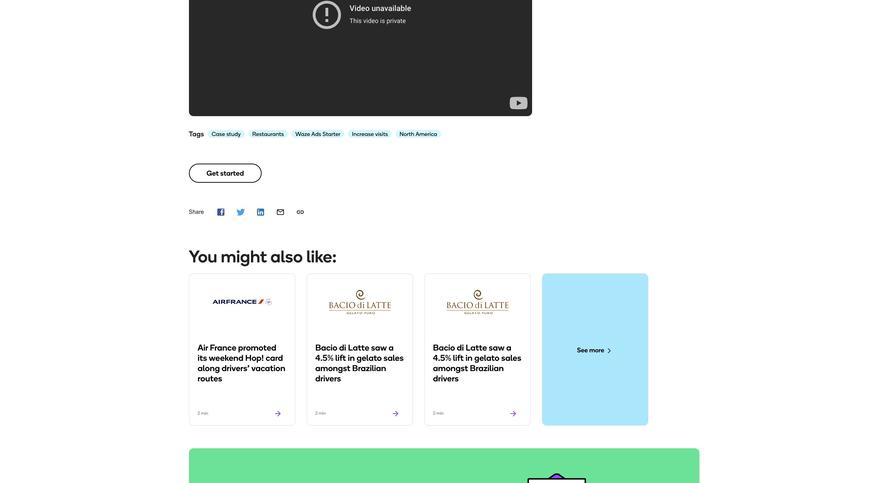 Task type: describe. For each thing, give the bounding box(es) containing it.
waze
[[295, 131, 310, 137]]

increase visits link
[[348, 130, 392, 138]]

2 saw from the left
[[489, 343, 505, 353]]

2 di from the left
[[457, 343, 464, 353]]

1 saw from the left
[[371, 343, 387, 353]]

card
[[266, 353, 283, 363]]

vacation
[[251, 363, 285, 374]]

france
[[210, 343, 236, 353]]

you
[[189, 246, 217, 267]]

get
[[207, 169, 219, 177]]

2 for second advertising partners: waze & bacio di latte case study | waze ads 'image' from the left
[[433, 411, 435, 416]]

drivers for second advertising partners: waze & bacio di latte case study | waze ads 'image' from the right
[[315, 374, 341, 384]]

more
[[589, 347, 604, 354]]

hop!
[[245, 353, 264, 363]]

share
[[189, 209, 204, 215]]

north america
[[400, 131, 437, 137]]

bacio for second advertising partners: waze & bacio di latte case study | waze ads 'image' from the left
[[433, 343, 455, 353]]

like:
[[306, 246, 337, 267]]

ads
[[311, 131, 321, 137]]

drivers for second advertising partners: waze & bacio di latte case study | waze ads 'image' from the left
[[433, 374, 459, 384]]

1 min from the left
[[201, 411, 208, 416]]

north america link
[[396, 130, 441, 138]]

starter
[[323, 131, 340, 137]]

linkedin image
[[256, 208, 265, 216]]

north
[[400, 131, 414, 137]]

sales for second advertising partners: waze & bacio di latte case study | waze ads 'image' from the left
[[501, 353, 521, 363]]

a for second advertising partners: waze & bacio di latte case study | waze ads 'image' from the left
[[506, 343, 511, 353]]

see
[[577, 347, 588, 354]]

sales for second advertising partners: waze & bacio di latte case study | waze ads 'image' from the right
[[384, 353, 404, 363]]

2 min from the left
[[319, 411, 326, 416]]

waze ads starter
[[295, 131, 340, 137]]

twitter image
[[237, 208, 245, 216]]

facebook image
[[217, 208, 225, 216]]

2 advertising partners: waze & bacio di latte case study | waze ads image from the left
[[445, 289, 509, 319]]

weekend
[[209, 353, 243, 363]]

bacio for second advertising partners: waze & bacio di latte case study | waze ads 'image' from the right
[[315, 343, 337, 353]]

gelato for second advertising partners: waze & bacio di latte case study | waze ads 'image' from the left
[[474, 353, 500, 363]]

routes
[[198, 374, 222, 384]]

increase
[[352, 131, 374, 137]]

2 for second advertising partners: waze & bacio di latte case study | waze ads 'image' from the right
[[315, 411, 318, 416]]

latte for second advertising partners: waze & bacio di latte case study | waze ads 'image' from the right
[[348, 343, 369, 353]]

a for second advertising partners: waze & bacio di latte case study | waze ads 'image' from the right
[[389, 343, 394, 353]]

case study link
[[208, 130, 245, 138]]

1 di from the left
[[339, 343, 346, 353]]

amongst for second advertising partners: waze & bacio di latte case study | waze ads 'image' from the right
[[315, 363, 350, 374]]



Task type: vqa. For each thing, say whether or not it's contained in the screenshot.
min
yes



Task type: locate. For each thing, give the bounding box(es) containing it.
a
[[389, 343, 394, 353], [506, 343, 511, 353]]

2 a from the left
[[506, 343, 511, 353]]

2 4.5% from the left
[[433, 353, 451, 363]]

0 horizontal spatial di
[[339, 343, 346, 353]]

0 horizontal spatial saw
[[371, 343, 387, 353]]

restaurants
[[252, 131, 284, 137]]

case study
[[212, 131, 241, 137]]

4.5% for second advertising partners: waze & bacio di latte case study | waze ads 'image' from the left
[[433, 353, 451, 363]]

case
[[212, 131, 225, 137]]

di
[[339, 343, 346, 353], [457, 343, 464, 353]]

1 horizontal spatial di
[[457, 343, 464, 353]]

2 horizontal spatial 2
[[433, 411, 435, 416]]

0 horizontal spatial in
[[348, 353, 355, 363]]

gelato for second advertising partners: waze & bacio di latte case study | waze ads 'image' from the right
[[357, 353, 382, 363]]

2 sales from the left
[[501, 353, 521, 363]]

1 horizontal spatial 4.5%
[[433, 353, 451, 363]]

1 horizontal spatial sales
[[501, 353, 521, 363]]

2 2 from the left
[[315, 411, 318, 416]]

brazilian
[[352, 363, 386, 374], [470, 363, 504, 374]]

2 for advertising partners: waze & air france case study | waze ads image
[[198, 411, 200, 416]]

0 horizontal spatial 4.5%
[[315, 353, 334, 363]]

0 horizontal spatial sales
[[384, 353, 404, 363]]

along
[[198, 363, 220, 374]]

0 horizontal spatial bacio
[[315, 343, 337, 353]]

4.5% for second advertising partners: waze & bacio di latte case study | waze ads 'image' from the right
[[315, 353, 334, 363]]

1 horizontal spatial bacio
[[433, 343, 455, 353]]

sales
[[384, 353, 404, 363], [501, 353, 521, 363]]

2 lift from the left
[[453, 353, 464, 363]]

drivers
[[315, 374, 341, 384], [433, 374, 459, 384]]

get started link
[[189, 164, 262, 183]]

promoted
[[238, 343, 276, 353]]

2 drivers from the left
[[433, 374, 459, 384]]

2 brazilian from the left
[[470, 363, 504, 374]]

3 2 from the left
[[433, 411, 435, 416]]

2 horizontal spatial 2 min
[[433, 411, 444, 416]]

might
[[221, 246, 267, 267]]

1 horizontal spatial a
[[506, 343, 511, 353]]

0 horizontal spatial gelato
[[357, 353, 382, 363]]

gelato
[[357, 353, 382, 363], [474, 353, 500, 363]]

1 2 min from the left
[[198, 411, 208, 416]]

2 in from the left
[[466, 353, 473, 363]]

1 horizontal spatial latte
[[466, 343, 487, 353]]

3 min from the left
[[436, 411, 444, 416]]

lift
[[335, 353, 346, 363], [453, 353, 464, 363]]

2 2 min from the left
[[315, 411, 326, 416]]

0 horizontal spatial bacio di latte saw a 4.5% lift in gelato sales amongst brazilian drivers
[[315, 343, 404, 384]]

1 horizontal spatial bacio di latte saw a 4.5% lift in gelato sales amongst brazilian drivers
[[433, 343, 521, 384]]

1 horizontal spatial min
[[319, 411, 326, 416]]

0 horizontal spatial brazilian
[[352, 363, 386, 374]]

1 horizontal spatial lift
[[453, 353, 464, 363]]

air
[[198, 343, 208, 353]]

latte for second advertising partners: waze & bacio di latte case study | waze ads 'image' from the left
[[466, 343, 487, 353]]

1 sales from the left
[[384, 353, 404, 363]]

visits
[[375, 131, 388, 137]]

1 gelato from the left
[[357, 353, 382, 363]]

brazilian for second advertising partners: waze & bacio di latte case study | waze ads 'image' from the left
[[470, 363, 504, 374]]

saw
[[371, 343, 387, 353], [489, 343, 505, 353]]

1 horizontal spatial 2 min
[[315, 411, 326, 416]]

see more link
[[542, 274, 648, 426]]

2
[[198, 411, 200, 416], [315, 411, 318, 416], [433, 411, 435, 416]]

see more
[[577, 347, 606, 354]]

1 advertising partners: waze & bacio di latte case study | waze ads image from the left
[[328, 289, 392, 319]]

3 2 min from the left
[[433, 411, 444, 416]]

2 gelato from the left
[[474, 353, 500, 363]]

2 bacio from the left
[[433, 343, 455, 353]]

1 a from the left
[[389, 343, 394, 353]]

1 4.5% from the left
[[315, 353, 334, 363]]

0 horizontal spatial amongst
[[315, 363, 350, 374]]

send via email image
[[276, 208, 285, 216]]

1 amongst from the left
[[315, 363, 350, 374]]

2 bacio di latte saw a 4.5% lift in gelato sales amongst brazilian drivers from the left
[[433, 343, 521, 384]]

1 in from the left
[[348, 353, 355, 363]]

1 drivers from the left
[[315, 374, 341, 384]]

amongst
[[315, 363, 350, 374], [433, 363, 468, 374]]

its
[[198, 353, 207, 363]]

0 horizontal spatial drivers
[[315, 374, 341, 384]]

1 horizontal spatial gelato
[[474, 353, 500, 363]]

0 horizontal spatial 2 min
[[198, 411, 208, 416]]

bacio di latte saw a 4.5% lift in gelato sales amongst brazilian drivers
[[315, 343, 404, 384], [433, 343, 521, 384]]

latte
[[348, 343, 369, 353], [466, 343, 487, 353]]

1 2 from the left
[[198, 411, 200, 416]]

1 horizontal spatial drivers
[[433, 374, 459, 384]]

0 horizontal spatial a
[[389, 343, 394, 353]]

air france promoted its weekend hop! card along drivers' vacation routes
[[198, 343, 285, 384]]

advertising partners: waze & bacio di latte case study | waze ads image
[[328, 289, 392, 319], [445, 289, 509, 319]]

0 horizontal spatial 2
[[198, 411, 200, 416]]

arrow forward image
[[606, 347, 613, 355]]

0 horizontal spatial latte
[[348, 343, 369, 353]]

restaurants link
[[248, 130, 288, 138]]

tags
[[189, 130, 204, 138]]

min
[[201, 411, 208, 416], [319, 411, 326, 416], [436, 411, 444, 416]]

you might also like:
[[189, 246, 337, 267]]

2 latte from the left
[[466, 343, 487, 353]]

1 brazilian from the left
[[352, 363, 386, 374]]

1 bacio from the left
[[315, 343, 337, 353]]

1 horizontal spatial in
[[466, 353, 473, 363]]

2 amongst from the left
[[433, 363, 468, 374]]

2 min
[[198, 411, 208, 416], [315, 411, 326, 416], [433, 411, 444, 416]]

america
[[416, 131, 437, 137]]

1 horizontal spatial advertising partners: waze & bacio di latte case study | waze ads image
[[445, 289, 509, 319]]

drivers'
[[222, 363, 250, 374]]

1 latte from the left
[[348, 343, 369, 353]]

1 lift from the left
[[335, 353, 346, 363]]

1 horizontal spatial brazilian
[[470, 363, 504, 374]]

2 horizontal spatial min
[[436, 411, 444, 416]]

1 horizontal spatial 2
[[315, 411, 318, 416]]

4.5%
[[315, 353, 334, 363], [433, 353, 451, 363]]

get shareable link image
[[296, 208, 305, 216]]

1 horizontal spatial saw
[[489, 343, 505, 353]]

0 horizontal spatial lift
[[335, 353, 346, 363]]

started
[[220, 169, 244, 177]]

bacio
[[315, 343, 337, 353], [433, 343, 455, 353]]

increase visits
[[352, 131, 388, 137]]

1 horizontal spatial amongst
[[433, 363, 468, 374]]

get started
[[207, 169, 244, 177]]

brazilian for second advertising partners: waze & bacio di latte case study | waze ads 'image' from the right
[[352, 363, 386, 374]]

study
[[226, 131, 241, 137]]

in
[[348, 353, 355, 363], [466, 353, 473, 363]]

0 horizontal spatial min
[[201, 411, 208, 416]]

amongst for second advertising partners: waze & bacio di latte case study | waze ads 'image' from the left
[[433, 363, 468, 374]]

waze ads starter link
[[292, 130, 344, 138]]

also
[[271, 246, 303, 267]]

1 bacio di latte saw a 4.5% lift in gelato sales amongst brazilian drivers from the left
[[315, 343, 404, 384]]

0 horizontal spatial advertising partners: waze & bacio di latte case study | waze ads image
[[328, 289, 392, 319]]

advertising partners: waze & air france case study | waze ads image
[[210, 285, 274, 323]]



